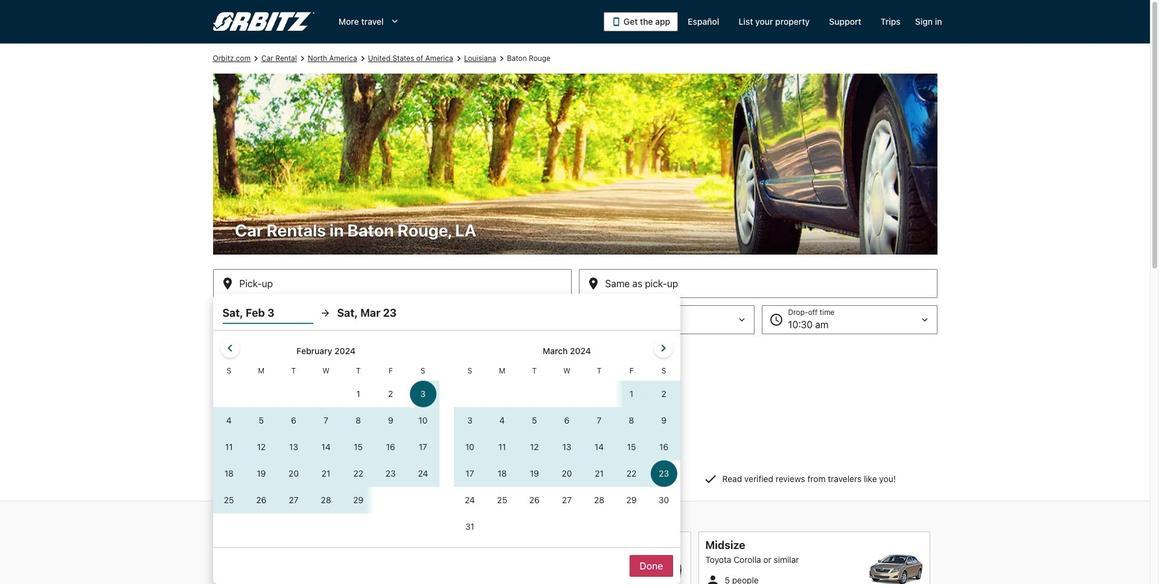 Task type: locate. For each thing, give the bounding box(es) containing it.
main content
[[0, 43, 1150, 585]]

directional image
[[297, 53, 308, 64], [453, 53, 464, 64], [496, 53, 507, 64]]

orbitz logo image
[[213, 12, 315, 31]]

0 horizontal spatial directional image
[[251, 53, 262, 64]]

directional image
[[251, 53, 262, 64], [357, 53, 368, 64]]

2 horizontal spatial directional image
[[496, 53, 507, 64]]

previous month image
[[223, 341, 237, 356]]

1 horizontal spatial directional image
[[357, 53, 368, 64]]

1 horizontal spatial directional image
[[453, 53, 464, 64]]

toyota corolla image
[[869, 555, 923, 585]]

small image
[[706, 574, 720, 585]]

0 horizontal spatial directional image
[[297, 53, 308, 64]]

ford focus image
[[630, 555, 684, 585]]

next month image
[[656, 341, 671, 356]]



Task type: vqa. For each thing, say whether or not it's contained in the screenshot.
Reconnect.
no



Task type: describe. For each thing, give the bounding box(es) containing it.
3 directional image from the left
[[496, 53, 507, 64]]

breadcrumbs region
[[0, 43, 1150, 585]]

2 directional image from the left
[[453, 53, 464, 64]]

download the app button image
[[612, 17, 621, 27]]

2 directional image from the left
[[357, 53, 368, 64]]

1 directional image from the left
[[251, 53, 262, 64]]

1 directional image from the left
[[297, 53, 308, 64]]



